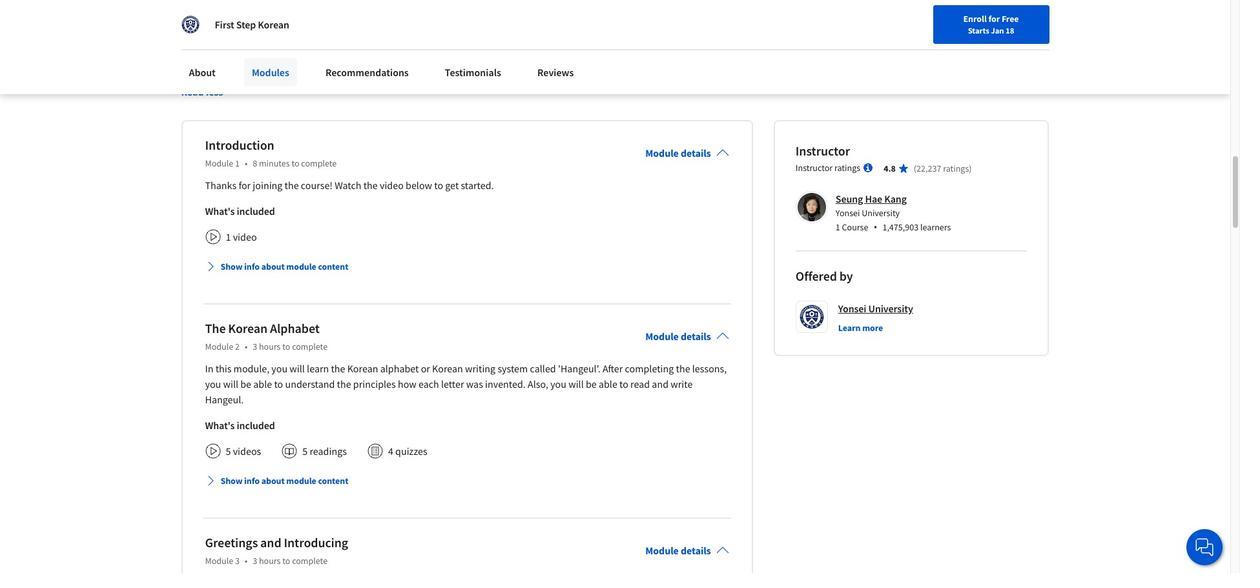 Task type: vqa. For each thing, say whether or not it's contained in the screenshot.
the middle 1
yes



Task type: locate. For each thing, give the bounding box(es) containing it.
1 vertical spatial show
[[221, 476, 243, 487]]

8
[[253, 158, 257, 169]]

info
[[244, 261, 260, 273], [244, 476, 260, 487]]

instructor up instructor ratings
[[796, 143, 851, 159]]

show info about module content button
[[200, 255, 354, 278], [200, 470, 354, 493]]

what's down the hangeul.
[[205, 419, 235, 432]]

and right greetings
[[261, 535, 282, 551]]

0 vertical spatial about
[[262, 261, 285, 273]]

what's included for korean
[[205, 419, 275, 432]]

university
[[862, 207, 900, 219], [869, 302, 914, 315]]

1 horizontal spatial and
[[652, 378, 669, 391]]

will down 'hangeul'.
[[569, 378, 584, 391]]

2 what's from the top
[[205, 419, 235, 432]]

2 vertical spatial details
[[681, 545, 711, 558]]

will up the hangeul.
[[223, 378, 239, 391]]

university down hae
[[862, 207, 900, 219]]

• down greetings
[[245, 556, 248, 567]]

5 left the videos
[[226, 445, 231, 458]]

in
[[205, 362, 214, 375]]

hours for and
[[259, 556, 281, 567]]

0 vertical spatial content
[[318, 261, 349, 273]]

module details for greetings and introducing
[[646, 545, 711, 558]]

2 horizontal spatial you
[[551, 378, 567, 391]]

1 vertical spatial complete
[[292, 341, 328, 353]]

1 included from the top
[[237, 205, 275, 218]]

instructor up seung hae kang icon
[[796, 162, 833, 174]]

1 module from the top
[[287, 261, 317, 273]]

to inside greetings and introducing module 3 • 3 hours to complete
[[283, 556, 290, 567]]

show info about module content button down 1 video in the top left of the page
[[200, 255, 354, 278]]

show for module
[[221, 261, 243, 273]]

1 instructor from the top
[[796, 143, 851, 159]]

info for 1
[[244, 261, 260, 273]]

what's down thanks
[[205, 205, 235, 218]]

1 what's from the top
[[205, 205, 235, 218]]

first
[[215, 18, 234, 31]]

able down the module,
[[254, 378, 272, 391]]

0 vertical spatial university
[[862, 207, 900, 219]]

watch
[[335, 179, 362, 192]]

1 left the 8
[[235, 158, 240, 169]]

1 vertical spatial hours
[[259, 556, 281, 567]]

0 vertical spatial instructor
[[796, 143, 851, 159]]

0 vertical spatial details
[[681, 147, 711, 159]]

0 vertical spatial show info about module content
[[221, 261, 349, 273]]

0 horizontal spatial 5
[[226, 445, 231, 458]]

2 what's included from the top
[[205, 419, 275, 432]]

None search field
[[184, 34, 494, 60]]

1 what's included from the top
[[205, 205, 275, 218]]

and down "completing"
[[652, 378, 669, 391]]

the left principles
[[337, 378, 351, 391]]

1 vertical spatial instructor
[[796, 162, 833, 174]]

alphabet
[[380, 362, 419, 375]]

1 inside seung hae kang yonsei university 1 course • 1,475,903 learners
[[836, 222, 841, 233]]

1 vertical spatial university
[[869, 302, 914, 315]]

module inside greetings and introducing module 3 • 3 hours to complete
[[205, 556, 233, 567]]

(
[[914, 163, 917, 174]]

5 for 5 videos
[[226, 445, 231, 458]]

course
[[843, 222, 869, 233]]

complete down introducing
[[292, 556, 328, 567]]

module inside 'introduction module 1 • 8 minutes to complete'
[[205, 158, 233, 169]]

by
[[840, 268, 854, 284]]

testimonials
[[445, 66, 502, 79]]

included for 1
[[237, 205, 275, 218]]

for
[[989, 13, 1001, 25], [239, 179, 251, 192]]

0 horizontal spatial for
[[239, 179, 251, 192]]

introduction module 1 • 8 minutes to complete
[[205, 137, 337, 169]]

kang
[[885, 192, 907, 205]]

video
[[380, 179, 404, 192], [233, 231, 257, 243]]

show down 1 video in the top left of the page
[[221, 261, 243, 273]]

1 vertical spatial details
[[681, 330, 711, 343]]

1 about from the top
[[262, 261, 285, 273]]

1 vertical spatial info
[[244, 476, 260, 487]]

0 horizontal spatial be
[[241, 378, 251, 391]]

included up the videos
[[237, 419, 275, 432]]

• right 'course'
[[874, 220, 878, 234]]

show info about module content down the videos
[[221, 476, 349, 487]]

2 content from the top
[[318, 476, 349, 487]]

module
[[287, 261, 317, 273], [287, 476, 317, 487]]

to
[[292, 158, 300, 169], [434, 179, 443, 192], [283, 341, 290, 353], [274, 378, 283, 391], [620, 378, 629, 391], [283, 556, 290, 567]]

2 show info about module content button from the top
[[200, 470, 354, 493]]

to down introducing
[[283, 556, 290, 567]]

0 vertical spatial yonsei
[[836, 207, 861, 219]]

1 vertical spatial included
[[237, 419, 275, 432]]

info down the videos
[[244, 476, 260, 487]]

details
[[681, 147, 711, 159], [681, 330, 711, 343], [681, 545, 711, 558]]

to left understand
[[274, 378, 283, 391]]

greetings and introducing module 3 • 3 hours to complete
[[205, 535, 348, 567]]

ratings
[[835, 162, 861, 174], [944, 163, 970, 174]]

about link
[[181, 58, 224, 87]]

show info about module content button for alphabet
[[200, 470, 354, 493]]

3 details from the top
[[681, 545, 711, 558]]

1 horizontal spatial 1
[[235, 158, 240, 169]]

video left below at the top of page
[[380, 179, 404, 192]]

1 horizontal spatial be
[[586, 378, 597, 391]]

• left the 8
[[245, 158, 248, 169]]

1 vertical spatial what's included
[[205, 419, 275, 432]]

1 horizontal spatial for
[[989, 13, 1001, 25]]

ratings up the seung at the top right of the page
[[835, 162, 861, 174]]

3 module details from the top
[[646, 545, 711, 558]]

you down in
[[205, 378, 221, 391]]

2 horizontal spatial 1
[[836, 222, 841, 233]]

instructor for instructor ratings
[[796, 162, 833, 174]]

show info about module content button down the videos
[[200, 470, 354, 493]]

2 show info about module content from the top
[[221, 476, 349, 487]]

5 left readings
[[303, 445, 308, 458]]

included down joining
[[237, 205, 275, 218]]

called
[[530, 362, 556, 375]]

complete for alphabet
[[292, 341, 328, 353]]

module down 5 readings
[[287, 476, 317, 487]]

5 videos
[[226, 445, 261, 458]]

enroll
[[964, 13, 987, 25]]

1 show from the top
[[221, 261, 243, 273]]

english button
[[960, 26, 1038, 68]]

what's included
[[205, 205, 275, 218], [205, 419, 275, 432]]

video down joining
[[233, 231, 257, 243]]

1 vertical spatial yonsei
[[839, 302, 867, 315]]

2 about from the top
[[262, 476, 285, 487]]

0 vertical spatial video
[[380, 179, 404, 192]]

be down 'hangeul'.
[[586, 378, 597, 391]]

0 vertical spatial info
[[244, 261, 260, 273]]

0 vertical spatial for
[[989, 13, 1001, 25]]

0 vertical spatial show info about module content button
[[200, 255, 354, 278]]

2 module details from the top
[[646, 330, 711, 343]]

2 show from the top
[[221, 476, 243, 487]]

complete inside the korean alphabet module 2 • 3 hours to complete
[[292, 341, 328, 353]]

to right minutes
[[292, 158, 300, 169]]

for inside "enroll for free starts jan 18"
[[989, 13, 1001, 25]]

korean up 2
[[228, 320, 268, 337]]

the up the write
[[676, 362, 691, 375]]

korean right step
[[258, 18, 289, 31]]

show info about module content for alphabet
[[221, 476, 349, 487]]

show info about module content down 1 video in the top left of the page
[[221, 261, 349, 273]]

2 able from the left
[[599, 378, 618, 391]]

•
[[245, 158, 248, 169], [874, 220, 878, 234], [245, 341, 248, 353], [245, 556, 248, 567]]

0 horizontal spatial able
[[254, 378, 272, 391]]

read
[[181, 86, 204, 98]]

0 vertical spatial and
[[652, 378, 669, 391]]

1
[[235, 158, 240, 169], [836, 222, 841, 233], [226, 231, 231, 243]]

0 vertical spatial module
[[287, 261, 317, 273]]

1 vertical spatial for
[[239, 179, 251, 192]]

1 horizontal spatial able
[[599, 378, 618, 391]]

modules
[[252, 66, 289, 79]]

content
[[318, 261, 349, 273], [318, 476, 349, 487]]

1 vertical spatial and
[[261, 535, 282, 551]]

included for alphabet
[[237, 419, 275, 432]]

hours inside greetings and introducing module 3 • 3 hours to complete
[[259, 556, 281, 567]]

about for alphabet
[[262, 476, 285, 487]]

2 hours from the top
[[259, 556, 281, 567]]

1 left 'course'
[[836, 222, 841, 233]]

complete inside greetings and introducing module 3 • 3 hours to complete
[[292, 556, 328, 567]]

hours inside the korean alphabet module 2 • 3 hours to complete
[[259, 341, 281, 353]]

1 module details from the top
[[646, 147, 711, 159]]

2 instructor from the top
[[796, 162, 833, 174]]

what's for module
[[205, 205, 235, 218]]

about for 1
[[262, 261, 285, 273]]

complete up course!
[[301, 158, 337, 169]]

1 vertical spatial about
[[262, 476, 285, 487]]

1 horizontal spatial you
[[272, 362, 288, 375]]

1 hours from the top
[[259, 341, 281, 353]]

complete up learn
[[292, 341, 328, 353]]

1 content from the top
[[318, 261, 349, 273]]

• inside seung hae kang yonsei university 1 course • 1,475,903 learners
[[874, 220, 878, 234]]

included
[[237, 205, 275, 218], [237, 419, 275, 432]]

you right the module,
[[272, 362, 288, 375]]

university inside seung hae kang yonsei university 1 course • 1,475,903 learners
[[862, 207, 900, 219]]

show info about module content button for 1
[[200, 255, 354, 278]]

1 vertical spatial show info about module content
[[221, 476, 349, 487]]

0 vertical spatial what's
[[205, 205, 235, 218]]

2 details from the top
[[681, 330, 711, 343]]

details for greetings and introducing
[[681, 545, 711, 558]]

module details for the korean alphabet
[[646, 330, 711, 343]]

university up more
[[869, 302, 914, 315]]

1 vertical spatial show info about module content button
[[200, 470, 354, 493]]

what's included up 1 video in the top left of the page
[[205, 205, 275, 218]]

able
[[254, 378, 272, 391], [599, 378, 618, 391]]

instructor ratings
[[796, 162, 861, 174]]

module for 1
[[287, 261, 317, 273]]

5 readings
[[303, 445, 347, 458]]

hours for korean
[[259, 341, 281, 353]]

0 horizontal spatial video
[[233, 231, 257, 243]]

recommendations link
[[318, 58, 417, 87]]

the
[[285, 179, 299, 192], [364, 179, 378, 192], [331, 362, 345, 375], [676, 362, 691, 375], [337, 378, 351, 391]]

1 5 from the left
[[226, 445, 231, 458]]

5
[[226, 445, 231, 458], [303, 445, 308, 458]]

able down the after
[[599, 378, 618, 391]]

to down alphabet
[[283, 341, 290, 353]]

korean
[[258, 18, 289, 31], [228, 320, 268, 337], [348, 362, 378, 375], [432, 362, 463, 375]]

joining
[[253, 179, 283, 192]]

1 vertical spatial module
[[287, 476, 317, 487]]

1 inside 'introduction module 1 • 8 minutes to complete'
[[235, 158, 240, 169]]

1 vertical spatial content
[[318, 476, 349, 487]]

get
[[445, 179, 459, 192]]

more
[[863, 322, 884, 334]]

0 vertical spatial complete
[[301, 158, 337, 169]]

2 vertical spatial complete
[[292, 556, 328, 567]]

3
[[253, 341, 257, 353], [235, 556, 240, 567], [253, 556, 257, 567]]

for up jan
[[989, 13, 1001, 25]]

1 video
[[226, 231, 257, 243]]

0 vertical spatial module details
[[646, 147, 711, 159]]

info down 1 video in the top left of the page
[[244, 261, 260, 273]]

0 vertical spatial show
[[221, 261, 243, 273]]

will up understand
[[290, 362, 305, 375]]

0 vertical spatial what's included
[[205, 205, 275, 218]]

the right "watch"
[[364, 179, 378, 192]]

0 vertical spatial included
[[237, 205, 275, 218]]

1 show info about module content button from the top
[[200, 255, 354, 278]]

lessons,
[[693, 362, 727, 375]]

2 module from the top
[[287, 476, 317, 487]]

2 included from the top
[[237, 419, 275, 432]]

0 horizontal spatial 1
[[226, 231, 231, 243]]

1 vertical spatial video
[[233, 231, 257, 243]]

1 details from the top
[[681, 147, 711, 159]]

2 vertical spatial module details
[[646, 545, 711, 558]]

you right also,
[[551, 378, 567, 391]]

yonsei inside seung hae kang yonsei university 1 course • 1,475,903 learners
[[836, 207, 861, 219]]

1 horizontal spatial will
[[290, 362, 305, 375]]

ratings right 22,237
[[944, 163, 970, 174]]

2 info from the top
[[244, 476, 260, 487]]

what's included up 5 videos
[[205, 419, 275, 432]]

testimonials link
[[437, 58, 509, 87]]

about
[[262, 261, 285, 273], [262, 476, 285, 487]]

or
[[421, 362, 430, 375]]

details for introduction
[[681, 147, 711, 159]]

the right learn
[[331, 362, 345, 375]]

0 horizontal spatial and
[[261, 535, 282, 551]]

complete
[[301, 158, 337, 169], [292, 341, 328, 353], [292, 556, 328, 567]]

to left read
[[620, 378, 629, 391]]

show down 5 videos
[[221, 476, 243, 487]]

1 vertical spatial what's
[[205, 419, 235, 432]]

1 down thanks
[[226, 231, 231, 243]]

yonsei university link
[[839, 301, 914, 317]]

3 inside the korean alphabet module 2 • 3 hours to complete
[[253, 341, 257, 353]]

1 info from the top
[[244, 261, 260, 273]]

• right 2
[[245, 341, 248, 353]]

hours
[[259, 341, 281, 353], [259, 556, 281, 567]]

for left joining
[[239, 179, 251, 192]]

module up alphabet
[[287, 261, 317, 273]]

and
[[652, 378, 669, 391], [261, 535, 282, 551]]

be down the module,
[[241, 378, 251, 391]]

2 5 from the left
[[303, 445, 308, 458]]

yonsei up learn
[[839, 302, 867, 315]]

the right joining
[[285, 179, 299, 192]]

complete for introducing
[[292, 556, 328, 567]]

0 vertical spatial hours
[[259, 341, 281, 353]]

1 horizontal spatial 5
[[303, 445, 308, 458]]

instructor for instructor
[[796, 143, 851, 159]]

1 vertical spatial module details
[[646, 330, 711, 343]]

1 show info about module content from the top
[[221, 261, 349, 273]]

yonsei down the seung at the top right of the page
[[836, 207, 861, 219]]

introduction
[[205, 137, 274, 153]]



Task type: describe. For each thing, give the bounding box(es) containing it.
new
[[910, 41, 927, 52]]

to inside 'introduction module 1 • 8 minutes to complete'
[[292, 158, 300, 169]]

find your new career link
[[866, 39, 960, 55]]

1 be from the left
[[241, 378, 251, 391]]

jan
[[992, 25, 1005, 36]]

for
[[191, 6, 205, 19]]

learners
[[921, 222, 952, 233]]

4.8
[[884, 163, 896, 174]]

show info about module content for 1
[[221, 261, 349, 273]]

was
[[466, 378, 483, 391]]

yonsei university
[[839, 302, 914, 315]]

offered by
[[796, 268, 854, 284]]

2 horizontal spatial will
[[569, 378, 584, 391]]

starts
[[969, 25, 990, 36]]

readings
[[310, 445, 347, 458]]

seung hae kang image
[[798, 193, 827, 222]]

show for korean
[[221, 476, 243, 487]]

thanks for joining the course! watch the video below to get started.
[[205, 179, 494, 192]]

principles
[[353, 378, 396, 391]]

• inside 'introduction module 1 • 8 minutes to complete'
[[245, 158, 248, 169]]

0 horizontal spatial ratings
[[835, 162, 861, 174]]

what's for korean
[[205, 419, 235, 432]]

step
[[236, 18, 256, 31]]

for for thanks
[[239, 179, 251, 192]]

your
[[891, 41, 908, 52]]

korean up letter
[[432, 362, 463, 375]]

yonsei university image
[[181, 16, 199, 34]]

read less button
[[181, 85, 223, 99]]

module,
[[234, 362, 270, 375]]

to inside the korean alphabet module 2 • 3 hours to complete
[[283, 341, 290, 353]]

module inside the korean alphabet module 2 • 3 hours to complete
[[205, 341, 233, 353]]

0 horizontal spatial you
[[205, 378, 221, 391]]

course!
[[301, 179, 333, 192]]

completing
[[625, 362, 674, 375]]

1,475,903
[[883, 222, 919, 233]]

to left get
[[434, 179, 443, 192]]

less
[[206, 86, 223, 98]]

seung hae kang link
[[836, 192, 907, 205]]

)
[[970, 163, 972, 174]]

after
[[603, 362, 623, 375]]

reviews
[[538, 66, 574, 79]]

3 for and
[[253, 556, 257, 567]]

the korean alphabet module 2 • 3 hours to complete
[[205, 320, 328, 353]]

learn more
[[839, 322, 884, 334]]

started.
[[461, 179, 494, 192]]

korean up principles
[[348, 362, 378, 375]]

and inside in this module, you will learn the korean alphabet or korean writing system called 'hangeul'. after completing the lessons, you will be able to understand the principles how each letter was invented. also, you will be able to read and write hangeul.
[[652, 378, 669, 391]]

letter
[[441, 378, 464, 391]]

modules link
[[244, 58, 297, 87]]

greetings
[[205, 535, 258, 551]]

• inside the korean alphabet module 2 • 3 hours to complete
[[245, 341, 248, 353]]

in this module, you will learn the korean alphabet or korean writing system called 'hangeul'. after completing the lessons, you will be able to understand the principles how each letter was invented. also, you will be able to read and write hangeul.
[[205, 362, 727, 406]]

offered
[[796, 268, 838, 284]]

learn
[[839, 322, 861, 334]]

2 be from the left
[[586, 378, 597, 391]]

write
[[671, 378, 693, 391]]

quizzes
[[396, 445, 428, 458]]

hae
[[866, 192, 883, 205]]

'hangeul'.
[[558, 362, 601, 375]]

read
[[631, 378, 650, 391]]

videos
[[233, 445, 261, 458]]

read less
[[181, 86, 223, 98]]

22,237
[[917, 163, 942, 174]]

2
[[235, 341, 240, 353]]

0 horizontal spatial will
[[223, 378, 239, 391]]

for for enroll
[[989, 13, 1001, 25]]

complete inside 'introduction module 1 • 8 minutes to complete'
[[301, 158, 337, 169]]

learn
[[307, 362, 329, 375]]

• inside greetings and introducing module 3 • 3 hours to complete
[[245, 556, 248, 567]]

free
[[1002, 13, 1020, 25]]

5 for 5 readings
[[303, 445, 308, 458]]

how
[[398, 378, 417, 391]]

18
[[1006, 25, 1015, 36]]

content for the korean alphabet
[[318, 476, 349, 487]]

find your new career
[[872, 41, 954, 52]]

first step korean
[[215, 18, 289, 31]]

korean inside the korean alphabet module 2 • 3 hours to complete
[[228, 320, 268, 337]]

introducing
[[284, 535, 348, 551]]

the
[[205, 320, 226, 337]]

invented.
[[485, 378, 526, 391]]

3 for korean
[[253, 341, 257, 353]]

system
[[498, 362, 528, 375]]

each
[[419, 378, 439, 391]]

module for alphabet
[[287, 476, 317, 487]]

reviews link
[[530, 58, 582, 87]]

seung
[[836, 192, 864, 205]]

recommendations
[[326, 66, 409, 79]]

content for introduction
[[318, 261, 349, 273]]

learn more button
[[839, 322, 884, 335]]

yonsei inside yonsei university "link"
[[839, 302, 867, 315]]

writing
[[465, 362, 496, 375]]

this
[[216, 362, 232, 375]]

for link
[[186, 0, 263, 26]]

1 horizontal spatial ratings
[[944, 163, 970, 174]]

details for the korean alphabet
[[681, 330, 711, 343]]

english
[[983, 40, 1015, 53]]

and inside greetings and introducing module 3 • 3 hours to complete
[[261, 535, 282, 551]]

seung hae kang yonsei university 1 course • 1,475,903 learners
[[836, 192, 952, 234]]

about
[[189, 66, 216, 79]]

alphabet
[[270, 320, 320, 337]]

understand
[[285, 378, 335, 391]]

also,
[[528, 378, 549, 391]]

find
[[872, 41, 889, 52]]

1 able from the left
[[254, 378, 272, 391]]

university inside "link"
[[869, 302, 914, 315]]

( 22,237 ratings )
[[914, 163, 972, 174]]

1 horizontal spatial video
[[380, 179, 404, 192]]

what's included for module
[[205, 205, 275, 218]]

chat with us image
[[1195, 538, 1216, 558]]

thanks
[[205, 179, 237, 192]]

hangeul.
[[205, 393, 244, 406]]

career
[[929, 41, 954, 52]]

4 quizzes
[[388, 445, 428, 458]]

info for alphabet
[[244, 476, 260, 487]]

minutes
[[259, 158, 290, 169]]

below
[[406, 179, 432, 192]]

module details for introduction
[[646, 147, 711, 159]]

enroll for free starts jan 18
[[964, 13, 1020, 36]]



